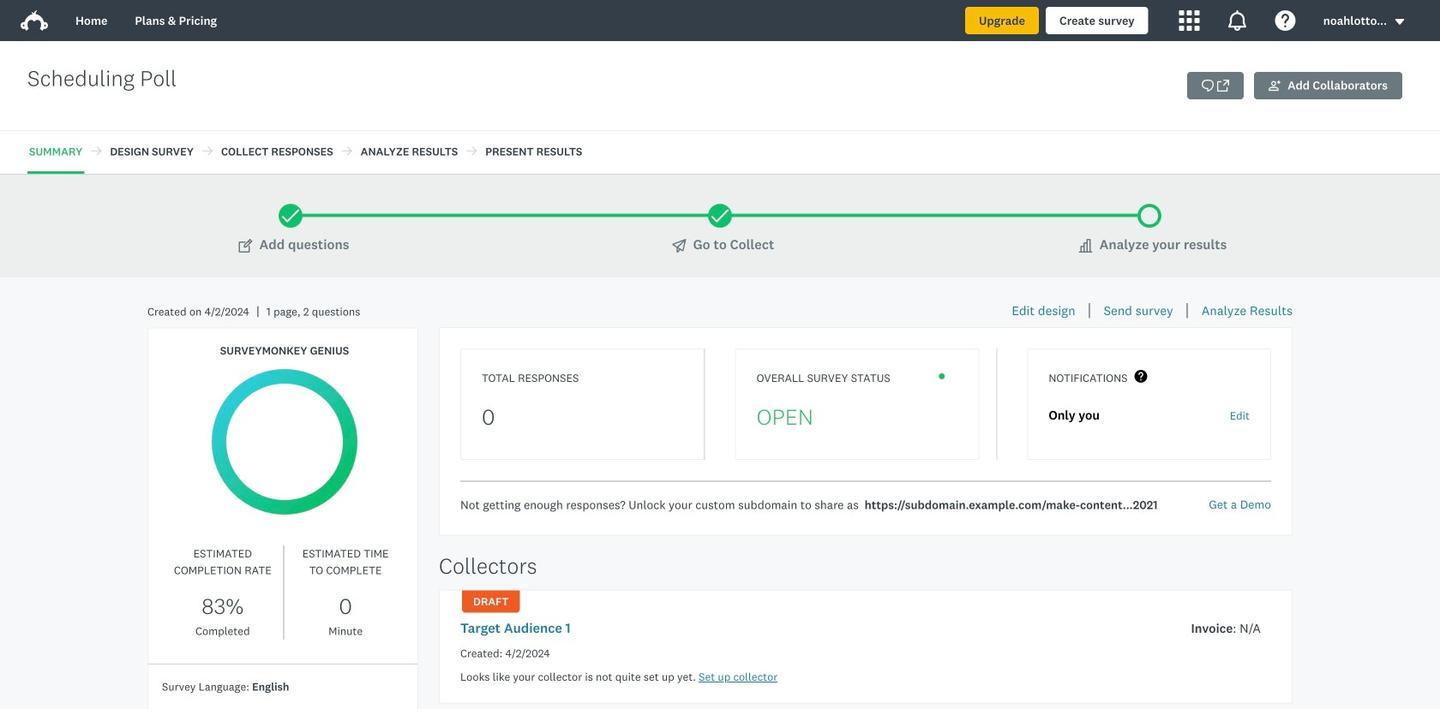 Task type: vqa. For each thing, say whether or not it's contained in the screenshot.
Check image
yes



Task type: locate. For each thing, give the bounding box(es) containing it.
comment image
[[1202, 80, 1214, 92]]

help icon image
[[1275, 10, 1296, 31]]

check image
[[712, 202, 729, 230]]

this link opens in a new tab image
[[1217, 80, 1229, 92], [1217, 80, 1229, 92]]

dropdown arrow icon image
[[1394, 16, 1406, 28], [1395, 19, 1404, 25]]

products icon image
[[1179, 10, 1200, 31], [1179, 10, 1200, 31]]

2 brand logo image from the top
[[21, 10, 48, 31]]

airplane image
[[673, 239, 686, 253]]

brand logo image
[[21, 7, 48, 34], [21, 10, 48, 31]]



Task type: describe. For each thing, give the bounding box(es) containing it.
1 brand logo image from the top
[[21, 7, 48, 34]]

notification center icon image
[[1227, 10, 1248, 31]]

pencilbox image
[[239, 239, 252, 253]]

chartbarvert image
[[1079, 239, 1093, 253]]

check image
[[282, 202, 299, 230]]



